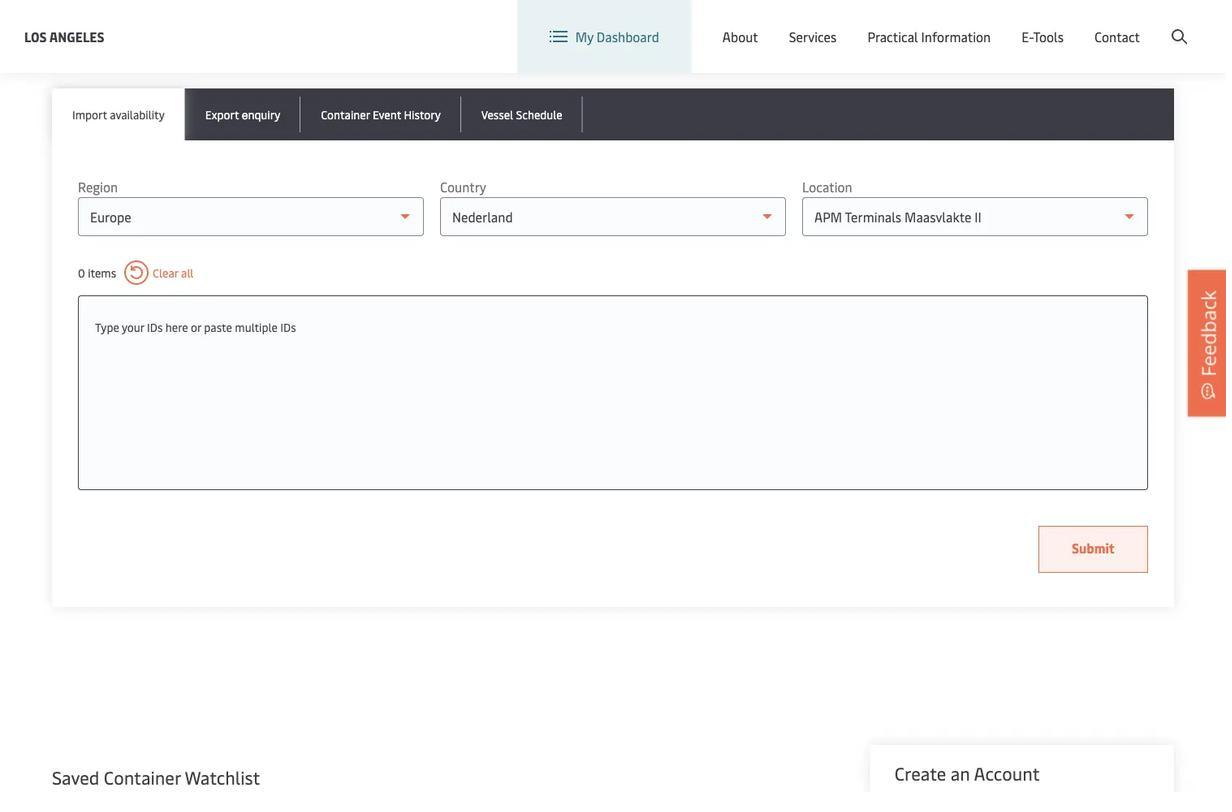 Task type: describe. For each thing, give the bounding box(es) containing it.
login / create account link
[[1034, 0, 1195, 48]]

tools
[[1033, 28, 1064, 45]]

an
[[951, 762, 970, 786]]

e-tools button
[[1022, 0, 1064, 73]]

0 horizontal spatial container
[[104, 766, 181, 790]]

menu
[[954, 15, 987, 33]]

container event history
[[321, 106, 441, 122]]

export еnquiry
[[205, 106, 280, 122]]

angeles
[[49, 28, 104, 45]]

feedback
[[1195, 291, 1221, 377]]

e-
[[1022, 28, 1033, 45]]

global menu button
[[877, 0, 1003, 48]]

clear all
[[153, 265, 194, 281]]

schedule
[[516, 106, 563, 122]]

saved container watchlist
[[52, 766, 260, 790]]

1 vertical spatial account
[[974, 762, 1040, 786]]

contact button
[[1095, 0, 1140, 73]]

container inside button
[[321, 106, 370, 122]]

login
[[1064, 15, 1096, 32]]

about button
[[723, 0, 758, 73]]

clear
[[153, 265, 178, 281]]

0 items
[[78, 265, 116, 281]]

contact
[[1095, 28, 1140, 45]]

submit button
[[1039, 526, 1148, 573]]

switch
[[769, 15, 808, 32]]

about
[[723, 28, 758, 45]]

vessel schedule
[[481, 106, 563, 122]]

login / create account
[[1064, 15, 1195, 32]]

1 ids from the left
[[147, 319, 163, 335]]

all
[[181, 265, 194, 281]]

country
[[440, 178, 486, 196]]

export еnquiry button
[[185, 89, 301, 140]]

dashboard
[[597, 28, 659, 45]]



Task type: locate. For each thing, give the bounding box(es) containing it.
0
[[78, 265, 85, 281]]

0 vertical spatial account
[[1148, 15, 1195, 32]]

location
[[811, 15, 861, 32], [802, 178, 852, 196]]

import
[[72, 106, 107, 122]]

vessel schedule button
[[461, 89, 583, 140]]

container event history button
[[301, 89, 461, 140]]

services
[[789, 28, 837, 45]]

practical
[[868, 28, 918, 45]]

type
[[95, 319, 119, 335]]

history
[[404, 106, 441, 122]]

practical information button
[[868, 0, 991, 73]]

type your ids here or paste multiple ids
[[95, 319, 296, 335]]

export
[[205, 106, 239, 122]]

create
[[1107, 15, 1145, 32], [895, 762, 946, 786]]

0 horizontal spatial ids
[[147, 319, 163, 335]]

los angeles link
[[24, 26, 104, 47]]

switch location button
[[743, 15, 861, 33]]

watchlist
[[185, 766, 260, 790]]

region
[[78, 178, 118, 196]]

container right saved
[[104, 766, 181, 790]]

my dashboard button
[[550, 0, 659, 73]]

multiple
[[235, 319, 278, 335]]

services button
[[789, 0, 837, 73]]

vessel
[[481, 106, 513, 122]]

my
[[576, 28, 594, 45]]

create left an
[[895, 762, 946, 786]]

feedback button
[[1188, 270, 1226, 417]]

1 vertical spatial location
[[802, 178, 852, 196]]

0 horizontal spatial create
[[895, 762, 946, 786]]

here
[[165, 319, 188, 335]]

tab list
[[52, 89, 1174, 140]]

global
[[913, 15, 951, 33]]

submit
[[1072, 540, 1115, 557]]

None text field
[[95, 313, 1131, 342]]

items
[[88, 265, 116, 281]]

paste
[[204, 319, 232, 335]]

clear all button
[[124, 261, 194, 285]]

information
[[921, 28, 991, 45]]

/
[[1099, 15, 1104, 32]]

tab list containing import availability
[[52, 89, 1174, 140]]

e-tools
[[1022, 28, 1064, 45]]

1 horizontal spatial ids
[[280, 319, 296, 335]]

2 ids from the left
[[280, 319, 296, 335]]

container
[[321, 106, 370, 122], [104, 766, 181, 790]]

ids right your
[[147, 319, 163, 335]]

account right contact dropdown button
[[1148, 15, 1195, 32]]

container left event
[[321, 106, 370, 122]]

or
[[191, 319, 201, 335]]

1 horizontal spatial account
[[1148, 15, 1195, 32]]

location inside button
[[811, 15, 861, 32]]

ids
[[147, 319, 163, 335], [280, 319, 296, 335]]

import availability
[[72, 106, 165, 122]]

los
[[24, 28, 47, 45]]

0 horizontal spatial account
[[974, 762, 1040, 786]]

1 horizontal spatial create
[[1107, 15, 1145, 32]]

global menu
[[913, 15, 987, 33]]

practical information
[[868, 28, 991, 45]]

1 horizontal spatial container
[[321, 106, 370, 122]]

saved
[[52, 766, 99, 790]]

event
[[373, 106, 401, 122]]

0 vertical spatial create
[[1107, 15, 1145, 32]]

import availability button
[[52, 89, 185, 140]]

1 vertical spatial create
[[895, 762, 946, 786]]

your
[[122, 319, 144, 335]]

los angeles
[[24, 28, 104, 45]]

availability
[[110, 106, 165, 122]]

account
[[1148, 15, 1195, 32], [974, 762, 1040, 786]]

еnquiry
[[242, 106, 280, 122]]

0 vertical spatial container
[[321, 106, 370, 122]]

account right an
[[974, 762, 1040, 786]]

ids right multiple
[[280, 319, 296, 335]]

create an account
[[895, 762, 1040, 786]]

1 vertical spatial container
[[104, 766, 181, 790]]

switch location
[[769, 15, 861, 32]]

0 vertical spatial location
[[811, 15, 861, 32]]

create right /
[[1107, 15, 1145, 32]]

my dashboard
[[576, 28, 659, 45]]



Task type: vqa. For each thing, say whether or not it's contained in the screenshot.
Commercial And Customer Care
no



